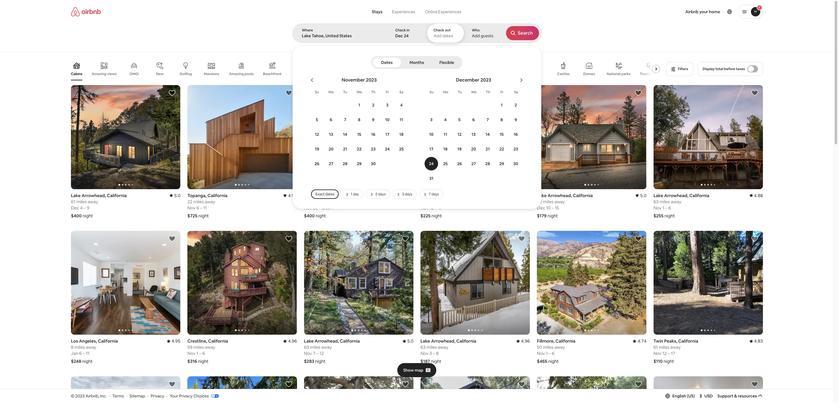 Task type: describe. For each thing, give the bounding box(es) containing it.
your
[[170, 393, 178, 399]]

$316
[[187, 359, 197, 364]]

1 su from the left
[[315, 90, 319, 94]]

1 22 button from the left
[[352, 142, 366, 156]]

4.96 out of 5 average rating image for crestline, california 59 miles away nov 1 – 6 $316 night
[[283, 338, 297, 344]]

amazing pools
[[229, 72, 254, 76]]

day
[[353, 192, 359, 197]]

4.93
[[288, 193, 297, 198]]

4 · from the left
[[167, 393, 168, 399]]

arrowhead, for 15
[[548, 193, 572, 198]]

fillmore,
[[537, 338, 555, 344]]

night inside fillmore, california 50 miles away nov 1 – 6 $465 night
[[548, 359, 559, 364]]

0 horizontal spatial 18 button
[[395, 127, 409, 141]]

2 14 from the left
[[486, 132, 490, 137]]

2 add to wishlist: topanga, california image from the left
[[635, 381, 642, 388]]

dec inside lake arrowhead, california 63 miles away nov 26 – dec 1 $400 night
[[322, 205, 330, 211]]

out
[[445, 28, 451, 33]]

– for lake arrowhead, california 63 miles away nov 7 – 12 $283 night
[[316, 351, 319, 356]]

night inside lake arrowhead, california 63 miles away nov 3 – 8 $187 night
[[431, 359, 442, 364]]

lake arrowhead, california 61 miles away dec 4 – 9 $400 night
[[71, 193, 127, 219]]

away for lake arrowhead, california 61 miles away dec 4 – 9 $400 night
[[88, 199, 98, 204]]

1 30 button from the left
[[366, 157, 381, 171]]

– for lake arrowhead, california 63 miles away nov 3 – 8 $187 night
[[433, 351, 435, 356]]

2 19 button from the left
[[453, 142, 467, 156]]

amazing views
[[92, 72, 116, 76]]

usd
[[705, 393, 713, 399]]

mansions
[[204, 72, 219, 76]]

stays tab panel
[[292, 23, 761, 209]]

miles for lake arrowhead, california 63 miles away nov 26 – dec 1 $400 night
[[310, 199, 321, 204]]

lake for lake arrowhead, california 62 miles away dec 10 – 15 $179 night
[[537, 193, 547, 198]]

1 horizontal spatial 3 button
[[425, 113, 439, 127]]

1 horizontal spatial 2
[[376, 192, 378, 197]]

total
[[716, 67, 724, 71]]

27 for second 27 button
[[472, 161, 476, 166]]

0 horizontal spatial 25 button
[[395, 142, 409, 156]]

stays
[[372, 9, 383, 14]]

2 28 button from the left
[[481, 157, 495, 171]]

twin peaks, california 61 miles away nov 12 – 17 $110 night
[[654, 338, 699, 364]]

17 inside the "lake arrowhead, california 63 miles away nov 12 – 17 $225 night"
[[438, 205, 442, 211]]

$225
[[421, 213, 431, 219]]

tab list inside stays tab panel
[[373, 56, 462, 69]]

experiences inside button
[[392, 9, 415, 14]]

add to wishlist: los angeles, california image
[[169, 381, 176, 388]]

show map
[[404, 368, 424, 373]]

cabins
[[71, 72, 82, 76]]

away for lake arrowhead, california 63 miles away nov 3 – 8 $187 night
[[438, 345, 448, 350]]

in
[[407, 28, 410, 33]]

3 days
[[402, 192, 413, 197]]

1 inside the crestline, california 59 miles away nov 1 – 6 $316 night
[[196, 351, 198, 356]]

1 15 button from the left
[[352, 127, 366, 141]]

days for 3 days
[[405, 192, 413, 197]]

online experiences
[[426, 9, 462, 14]]

miles for twin peaks, california 61 miles away nov 12 – 17 $110 night
[[659, 345, 670, 350]]

1 16 from the left
[[371, 132, 376, 137]]

angeles,
[[79, 338, 97, 344]]

2 for november 2023
[[372, 102, 375, 108]]

amazing for amazing views
[[92, 72, 106, 76]]

6 inside the crestline, california 59 miles away nov 1 – 6 $316 night
[[202, 351, 205, 356]]

9 inside lake arrowhead, california 61 miles away dec 4 – 9 $400 night
[[87, 205, 89, 211]]

show
[[404, 368, 414, 373]]

0 horizontal spatial 10 button
[[381, 113, 395, 127]]

2 6 button from the left
[[467, 113, 481, 127]]

$187
[[421, 359, 430, 364]]

– for lake arrowhead, california 62 miles away dec 10 – 15 $179 night
[[552, 205, 554, 211]]

9 for 1st 9 button from right
[[515, 117, 517, 122]]

17 inside twin peaks, california 61 miles away nov 12 – 17 $110 night
[[671, 351, 675, 356]]

amazing for amazing pools
[[229, 72, 244, 76]]

22 for first 22 button
[[357, 146, 362, 152]]

lake for lake arrowhead, california 61 miles away dec 4 – 9 $400 night
[[71, 193, 81, 198]]

1 9 button from the left
[[366, 113, 381, 127]]

2 5 button from the left
[[453, 113, 467, 127]]

– for los angeles, california 8 miles away jan 6 – 11 $248 night
[[83, 351, 85, 356]]

california for lake arrowhead, california 63 miles away nov 7 – 12 $283 night
[[340, 338, 360, 344]]

0 vertical spatial 25
[[399, 146, 404, 152]]

1 20 button from the left
[[324, 142, 338, 156]]

2 20 from the left
[[471, 146, 476, 152]]

11 inside los angeles, california 8 miles away jan 6 – 11 $248 night
[[86, 351, 89, 356]]

4.93 out of 5 average rating image
[[283, 193, 297, 198]]

12 inside the "lake arrowhead, california 63 miles away nov 12 – 17 $225 night"
[[430, 205, 434, 211]]

add to wishlist: lake arrowhead, california image for nov 12 – 17
[[518, 89, 525, 97]]

away for lake arrowhead, california 63 miles away nov 12 – 17 $225 night
[[438, 199, 448, 204]]

22 inside topanga, california 22 miles away nov 6 – 11 $725 night
[[187, 199, 192, 204]]

national
[[607, 72, 621, 76]]

nov inside fillmore, california 50 miles away nov 1 – 6 $465 night
[[537, 351, 545, 356]]

6 inside fillmore, california 50 miles away nov 1 – 6 $465 night
[[552, 351, 555, 356]]

support & resources button
[[718, 393, 763, 399]]

1 horizontal spatial 4 button
[[439, 113, 453, 127]]

2 28 from the left
[[486, 161, 490, 166]]

29 for 2nd 29 button from left
[[500, 161, 504, 166]]

2 7 button from the left
[[481, 113, 495, 127]]

add inside who add guests
[[472, 33, 480, 38]]

miles for lake arrowhead, california 63 miles away nov 12 – 17 $225 night
[[427, 199, 437, 204]]

1 th from the left
[[371, 90, 376, 94]]

omg!
[[129, 72, 139, 76]]

your privacy choices link
[[170, 393, 219, 399]]

experiences button
[[387, 6, 420, 18]]

home
[[709, 9, 721, 14]]

check for add
[[434, 28, 445, 33]]

november
[[342, 77, 365, 83]]

1 vertical spatial 24 button
[[425, 157, 439, 171]]

2 9 button from the left
[[509, 113, 523, 127]]

21 for first 21 button
[[343, 146, 347, 152]]

golfing
[[180, 72, 192, 76]]

airbnb,
[[86, 393, 99, 399]]

who
[[472, 28, 480, 33]]

1 inside lake arrowhead, california 63 miles away nov 1 – 6 $255 night
[[663, 205, 665, 211]]

1 26 button from the left
[[310, 157, 324, 171]]

night inside the "lake arrowhead, california 63 miles away nov 12 – 17 $225 night"
[[432, 213, 442, 219]]

4 inside lake arrowhead, california 61 miles away dec 4 – 9 $400 night
[[80, 205, 83, 211]]

0 horizontal spatial dates
[[326, 192, 335, 197]]

california for los angeles, california 8 miles away jan 6 – 11 $248 night
[[98, 338, 118, 344]]

– for lake arrowhead, california 63 miles away nov 26 – dec 1 $400 night
[[319, 205, 321, 211]]

december
[[456, 77, 480, 83]]

7 days
[[429, 192, 439, 197]]

before
[[725, 67, 736, 71]]

months button
[[403, 57, 431, 68]]

24 inside check in dec 24
[[404, 33, 409, 38]]

night inside topanga, california 22 miles away nov 6 – 11 $725 night
[[198, 213, 209, 219]]

4.95 out of 5 average rating image
[[167, 338, 180, 344]]

0 horizontal spatial 24 button
[[381, 142, 395, 156]]

add to wishlist: crestline, california image
[[285, 235, 292, 242]]

night inside lake arrowhead, california 61 miles away dec 4 – 9 $400 night
[[82, 213, 93, 219]]

filters
[[678, 67, 688, 71]]

profile element
[[476, 0, 763, 23]]

flexible
[[440, 60, 454, 65]]

2 29 button from the left
[[495, 157, 509, 171]]

1 vertical spatial 25 button
[[439, 157, 453, 171]]

1 inside dropdown button
[[759, 6, 760, 9]]

1 button
[[738, 5, 763, 19]]

– for twin peaks, california 61 miles away nov 12 – 17 $110 night
[[668, 351, 670, 356]]

1 19 button from the left
[[310, 142, 324, 156]]

2 26 button from the left
[[453, 157, 467, 171]]

check out add dates
[[434, 28, 453, 38]]

$ usd
[[700, 393, 713, 399]]

nov inside topanga, california 22 miles away nov 6 – 11 $725 night
[[187, 205, 195, 211]]

night inside the crestline, california 59 miles away nov 1 – 6 $316 night
[[198, 359, 208, 364]]

$400 inside lake arrowhead, california 61 miles away dec 4 – 9 $400 night
[[71, 213, 81, 219]]

nov for lake arrowhead, california 63 miles away nov 7 – 12 $283 night
[[304, 351, 312, 356]]

airbnb your home
[[686, 9, 721, 14]]

days for 2 days
[[378, 192, 386, 197]]

pools
[[245, 72, 254, 76]]

1 16 button from the left
[[366, 127, 381, 141]]

63 for 26
[[304, 199, 309, 204]]

lake arrowhead, california 62 miles away dec 10 – 15 $179 night
[[537, 193, 593, 219]]

november 2023
[[342, 77, 377, 83]]

– inside topanga, california 22 miles away nov 6 – 11 $725 night
[[200, 205, 202, 211]]

views
[[107, 72, 116, 76]]

2 22 button from the left
[[495, 142, 509, 156]]

1 6 button from the left
[[324, 113, 338, 127]]

dec inside lake arrowhead, california 61 miles away dec 4 – 9 $400 night
[[71, 205, 79, 211]]

2 30 button from the left
[[509, 157, 523, 171]]

dates inside "check out add dates"
[[443, 33, 453, 38]]

2 23 button from the left
[[509, 142, 523, 156]]

$179
[[537, 213, 547, 219]]

lake arrowhead, california 63 miles away nov 12 – 17 $225 night
[[421, 193, 476, 219]]

24 for 24 button to the left
[[385, 146, 390, 152]]

lake for lake arrowhead, california 63 miles away nov 3 – 8 $187 night
[[421, 338, 430, 344]]

add to wishlist: fillmore, california image
[[635, 235, 642, 242]]

0 horizontal spatial 17 button
[[381, 127, 395, 141]]

(us)
[[687, 393, 695, 399]]

4.83
[[754, 338, 763, 344]]

1 inside lake arrowhead, california 63 miles away nov 26 – dec 1 $400 night
[[331, 205, 333, 211]]

los
[[71, 338, 78, 344]]

check for dec
[[396, 28, 406, 33]]

2 for december 2023
[[515, 102, 517, 108]]

2 8 button from the left
[[495, 113, 509, 127]]

59
[[187, 345, 192, 350]]

fillmore, california 50 miles away nov 1 – 6 $465 night
[[537, 338, 576, 364]]

1 horizontal spatial 15
[[500, 132, 504, 137]]

inc.
[[100, 393, 107, 399]]

19 for 2nd 19 button
[[458, 146, 462, 152]]

1 7 button from the left
[[338, 113, 352, 127]]

29 for 2nd 29 button from right
[[357, 161, 362, 166]]

days for 7 days
[[432, 192, 439, 197]]

december 2023
[[456, 77, 492, 83]]

12 inside twin peaks, california 61 miles away nov 12 – 17 $110 night
[[663, 351, 667, 356]]

guests
[[481, 33, 494, 38]]

1 8 button from the left
[[352, 113, 366, 127]]

2 15 button from the left
[[495, 127, 509, 141]]

add to wishlist: lake arrowhead, california image for lake arrowhead, california 62 miles away dec 10 – 15 $179 night
[[635, 89, 642, 97]]

1 14 button from the left
[[338, 127, 352, 141]]

© 2023 airbnb, inc. ·
[[71, 393, 110, 399]]

what can we help you find? tab list
[[367, 6, 420, 18]]

arrowhead, for 12
[[315, 338, 339, 344]]

lake arrowhead, california 63 miles away nov 3 – 8 $187 night
[[421, 338, 476, 364]]

$248
[[71, 359, 81, 364]]

sitemap
[[130, 393, 145, 399]]

4 for 4 button to the right
[[445, 117, 447, 122]]

2 fr from the left
[[501, 90, 504, 94]]

2 12 button from the left
[[453, 127, 467, 141]]

choices
[[194, 393, 209, 399]]

&
[[735, 393, 738, 399]]

away inside the crestline, california 59 miles away nov 1 – 6 $316 night
[[205, 345, 215, 350]]

5 for second 5 button from the right
[[316, 117, 318, 122]]

stays button
[[367, 6, 387, 18]]

11 inside topanga, california 22 miles away nov 6 – 11 $725 night
[[203, 205, 207, 211]]

1 29 button from the left
[[352, 157, 366, 171]]

24 for the bottom 24 button
[[429, 161, 434, 166]]

topanga,
[[187, 193, 207, 198]]

resources
[[738, 393, 757, 399]]

nov for lake arrowhead, california 63 miles away nov 12 – 17 $225 night
[[421, 205, 429, 211]]

miles for lake arrowhead, california 63 miles away nov 3 – 8 $187 night
[[427, 345, 437, 350]]

4.96 for lake arrowhead, california 63 miles away nov 3 – 8 $187 night
[[521, 338, 530, 344]]

27 for first 27 button from the left
[[329, 161, 334, 166]]

1 button for december 2023
[[495, 98, 509, 112]]

night inside the lake arrowhead, california 63 miles away nov 7 – 12 $283 night
[[315, 359, 326, 364]]

2 sa from the left
[[514, 90, 518, 94]]

1 tu from the left
[[343, 90, 347, 94]]

crestline, california 59 miles away nov 1 – 6 $316 night
[[187, 338, 228, 364]]

2 · from the left
[[126, 393, 127, 399]]

add to wishlist: lake arrowhead, california image for lake arrowhead, california 61 miles away dec 4 – 9 $400 night
[[169, 89, 176, 97]]

1 horizontal spatial 18 button
[[439, 142, 453, 156]]

$400 inside lake arrowhead, california 63 miles away nov 26 – dec 1 $400 night
[[304, 213, 315, 219]]

miles inside fillmore, california 50 miles away nov 1 – 6 $465 night
[[543, 345, 554, 350]]

4 for top 4 button
[[400, 102, 403, 108]]

nov for lake arrowhead, california 63 miles away nov 26 – dec 1 $400 night
[[304, 205, 312, 211]]

terms · sitemap · privacy
[[112, 393, 164, 399]]

1 · from the left
[[109, 393, 110, 399]]

2 su from the left
[[430, 90, 434, 94]]

dates button
[[373, 57, 402, 68]]

61 for nov
[[654, 345, 658, 350]]

peaks,
[[664, 338, 678, 344]]

3 inside lake arrowhead, california 63 miles away nov 3 – 8 $187 night
[[430, 351, 432, 356]]

2023 for ©
[[75, 393, 85, 399]]

display total before taxes
[[703, 67, 745, 71]]

1 28 button from the left
[[338, 157, 352, 171]]

62
[[537, 199, 542, 204]]

show map button
[[398, 363, 437, 377]]

2 13 button from the left
[[467, 127, 481, 141]]

away inside topanga, california 22 miles away nov 6 – 11 $725 night
[[205, 199, 215, 204]]

0 horizontal spatial 18
[[400, 132, 404, 137]]

sitemap link
[[130, 393, 145, 399]]

parks
[[622, 72, 631, 76]]

1 23 from the left
[[371, 146, 376, 152]]

12 inside the lake arrowhead, california 63 miles away nov 7 – 12 $283 night
[[320, 351, 324, 356]]

where
[[302, 28, 313, 33]]

Where field
[[302, 33, 379, 38]]

2 experiences from the left
[[439, 9, 462, 14]]



Task type: vqa. For each thing, say whether or not it's contained in the screenshot.


Task type: locate. For each thing, give the bounding box(es) containing it.
0 horizontal spatial 2 button
[[366, 98, 381, 112]]

$400
[[71, 213, 81, 219], [304, 213, 315, 219]]

1 horizontal spatial 27
[[472, 161, 476, 166]]

– inside lake arrowhead, california 63 miles away nov 3 – 8 $187 night
[[433, 351, 435, 356]]

california inside lake arrowhead, california 62 miles away dec 10 – 15 $179 night
[[573, 193, 593, 198]]

0 vertical spatial 5.0 out of 5 average rating image
[[636, 193, 647, 198]]

1 horizontal spatial 19 button
[[453, 142, 467, 156]]

29 button
[[352, 157, 366, 171], [495, 157, 509, 171]]

treehouses
[[640, 72, 659, 76]]

1 horizontal spatial 26 button
[[453, 157, 467, 171]]

display total before taxes button
[[698, 62, 763, 76]]

privacy left your
[[151, 393, 164, 399]]

4.98 out of 5 average rating image
[[400, 193, 414, 198]]

arrowhead,
[[82, 193, 106, 198], [431, 193, 456, 198], [548, 193, 572, 198], [315, 193, 339, 198], [664, 193, 689, 198], [431, 338, 456, 344], [315, 338, 339, 344]]

1 sa from the left
[[400, 90, 404, 94]]

exact dates
[[316, 192, 335, 197]]

1 inside fillmore, california 50 miles away nov 1 – 6 $465 night
[[546, 351, 548, 356]]

· right terms
[[126, 393, 127, 399]]

1 horizontal spatial 25
[[443, 161, 448, 166]]

5 for first 5 button from the right
[[459, 117, 461, 122]]

1 vertical spatial 10
[[429, 132, 434, 137]]

tab list containing dates
[[373, 56, 462, 69]]

2 23 from the left
[[514, 146, 518, 152]]

1 horizontal spatial 2 button
[[509, 98, 523, 112]]

1 horizontal spatial experiences
[[439, 9, 462, 14]]

$255
[[654, 213, 664, 219]]

away inside los angeles, california 8 miles away jan 6 – 11 $248 night
[[86, 345, 96, 350]]

arrowhead, inside lake arrowhead, california 62 miles away dec 10 – 15 $179 night
[[548, 193, 572, 198]]

check left out
[[434, 28, 445, 33]]

1 vertical spatial 3 button
[[425, 113, 439, 127]]

1 vertical spatial 18
[[444, 146, 448, 152]]

31 button
[[425, 171, 439, 185]]

21 button
[[338, 142, 352, 156], [481, 142, 495, 156]]

0 horizontal spatial check
[[396, 28, 406, 33]]

nov inside the lake arrowhead, california 63 miles away nov 7 – 12 $283 night
[[304, 351, 312, 356]]

miles inside lake arrowhead, california 63 miles away nov 26 – dec 1 $400 night
[[310, 199, 321, 204]]

15 button
[[352, 127, 366, 141], [495, 127, 509, 141]]

14 button
[[338, 127, 352, 141], [481, 127, 495, 141]]

add to wishlist: lake arrowhead, california image for nov 7 – 12
[[402, 235, 409, 242]]

miles inside lake arrowhead, california 63 miles away nov 3 – 8 $187 night
[[427, 345, 437, 350]]

5.0 out of 5 average rating image for lake arrowhead, california 63 miles away nov 7 – 12 $283 night
[[403, 338, 414, 344]]

1 horizontal spatial 20
[[471, 146, 476, 152]]

0 vertical spatial 24
[[404, 33, 409, 38]]

tab list
[[373, 56, 462, 69]]

1 horizontal spatial 9 button
[[509, 113, 523, 127]]

0 horizontal spatial 4
[[80, 205, 83, 211]]

1 fr from the left
[[386, 90, 389, 94]]

– inside lake arrowhead, california 63 miles away nov 26 – dec 1 $400 night
[[319, 205, 321, 211]]

30 for first 30 'button' from the right
[[514, 161, 519, 166]]

1 vertical spatial dates
[[326, 192, 335, 197]]

– inside lake arrowhead, california 63 miles away nov 1 – 6 $255 night
[[666, 205, 668, 211]]

63 for 7
[[304, 345, 309, 350]]

california inside fillmore, california 50 miles away nov 1 – 6 $465 night
[[556, 338, 576, 344]]

1 vertical spatial 18 button
[[439, 142, 453, 156]]

1 horizontal spatial 10 button
[[425, 127, 439, 141]]

twin
[[654, 338, 664, 344]]

1 horizontal spatial 29
[[500, 161, 504, 166]]

1 horizontal spatial 16 button
[[509, 127, 523, 141]]

4.96 for crestline, california 59 miles away nov 1 – 6 $316 night
[[288, 338, 297, 344]]

miles for los angeles, california 8 miles away jan 6 – 11 $248 night
[[74, 345, 85, 350]]

1 29 from the left
[[357, 161, 362, 166]]

0 horizontal spatial 23
[[371, 146, 376, 152]]

add down online experiences
[[434, 33, 442, 38]]

10 for 10 button to the bottom
[[429, 132, 434, 137]]

1 horizontal spatial 30
[[514, 161, 519, 166]]

21 for second 21 button from the left
[[486, 146, 490, 152]]

nov inside lake arrowhead, california 63 miles away nov 1 – 6 $255 night
[[654, 205, 662, 211]]

31
[[430, 176, 434, 181]]

1 horizontal spatial privacy
[[179, 393, 193, 399]]

1 button for november 2023
[[352, 98, 366, 112]]

arrowhead, inside lake arrowhead, california 61 miles away dec 4 – 9 $400 night
[[82, 193, 106, 198]]

2023 right november
[[366, 77, 377, 83]]

california inside the lake arrowhead, california 63 miles away nov 7 – 12 $283 night
[[340, 338, 360, 344]]

63 for 1
[[654, 199, 659, 204]]

add to wishlist: twin peaks, california image
[[752, 235, 759, 242]]

1 horizontal spatial 15 button
[[495, 127, 509, 141]]

miles for lake arrowhead, california 61 miles away dec 4 – 9 $400 night
[[76, 199, 87, 204]]

63 for 3
[[421, 345, 426, 350]]

2023 for november
[[366, 77, 377, 83]]

1 horizontal spatial 4.96
[[521, 338, 530, 344]]

group
[[71, 58, 663, 80], [71, 85, 180, 189], [187, 85, 297, 189], [304, 85, 414, 189], [421, 85, 530, 189], [537, 85, 647, 189], [654, 85, 763, 189], [71, 231, 180, 335], [187, 231, 297, 335], [304, 231, 414, 335], [421, 231, 530, 335], [537, 231, 647, 335], [654, 231, 763, 335], [71, 377, 180, 403], [187, 377, 297, 403], [304, 377, 414, 403], [421, 377, 530, 403], [537, 377, 647, 403], [654, 377, 763, 403]]

lake inside lake arrowhead, california 62 miles away dec 10 – 15 $179 night
[[537, 193, 547, 198]]

california inside twin peaks, california 61 miles away nov 12 – 17 $110 night
[[679, 338, 699, 344]]

4.96 out of 5 average rating image for lake arrowhead, california 63 miles away nov 3 – 8 $187 night
[[517, 338, 530, 344]]

privacy
[[151, 393, 164, 399], [179, 393, 193, 399]]

lake inside the "lake arrowhead, california 63 miles away nov 12 – 17 $225 night"
[[421, 193, 430, 198]]

1 horizontal spatial 25 button
[[439, 157, 453, 171]]

2023 right december
[[481, 77, 492, 83]]

lake arrowhead, california 63 miles away nov 26 – dec 1 $400 night
[[304, 193, 360, 219]]

50
[[537, 345, 542, 350]]

$725
[[187, 213, 197, 219]]

2 horizontal spatial 2023
[[481, 77, 492, 83]]

night inside los angeles, california 8 miles away jan 6 – 11 $248 night
[[82, 359, 93, 364]]

2 30 from the left
[[514, 161, 519, 166]]

away inside fillmore, california 50 miles away nov 1 – 6 $465 night
[[555, 345, 565, 350]]

california for twin peaks, california 61 miles away nov 12 – 17 $110 night
[[679, 338, 699, 344]]

5.0 out of 5 average rating image
[[169, 193, 180, 198]]

1 horizontal spatial 2023
[[366, 77, 377, 83]]

dec inside lake arrowhead, california 62 miles away dec 10 – 15 $179 night
[[537, 205, 545, 211]]

2 horizontal spatial 10
[[546, 205, 551, 211]]

arrowhead, inside the lake arrowhead, california 63 miles away nov 7 – 12 $283 night
[[315, 338, 339, 344]]

add to wishlist: lake arrowhead, california image
[[518, 89, 525, 97], [402, 235, 409, 242], [518, 235, 525, 242]]

©
[[71, 393, 74, 399]]

61 for dec
[[71, 199, 75, 204]]

2 days from the left
[[405, 192, 413, 197]]

0 horizontal spatial fr
[[386, 90, 389, 94]]

1 21 button from the left
[[338, 142, 352, 156]]

terms
[[112, 393, 124, 399]]

calendar application
[[300, 71, 761, 187]]

miles inside lake arrowhead, california 63 miles away nov 1 – 6 $255 night
[[660, 199, 670, 204]]

miles
[[76, 199, 87, 204], [193, 199, 204, 204], [427, 199, 437, 204], [543, 199, 554, 204], [310, 199, 321, 204], [660, 199, 670, 204], [74, 345, 85, 350], [193, 345, 204, 350], [427, 345, 437, 350], [543, 345, 554, 350], [310, 345, 321, 350], [659, 345, 670, 350]]

1 check from the left
[[396, 28, 406, 33]]

miles inside los angeles, california 8 miles away jan 6 – 11 $248 night
[[74, 345, 85, 350]]

th down 'december 2023'
[[486, 90, 490, 94]]

1 horizontal spatial 5
[[459, 117, 461, 122]]

25 button
[[395, 142, 409, 156], [439, 157, 453, 171]]

miles inside the crestline, california 59 miles away nov 1 – 6 $316 night
[[193, 345, 204, 350]]

away for twin peaks, california 61 miles away nov 12 – 17 $110 night
[[671, 345, 681, 350]]

1 days from the left
[[378, 192, 386, 197]]

2 27 button from the left
[[467, 157, 481, 171]]

we down november 2023
[[357, 90, 362, 94]]

away inside twin peaks, california 61 miles away nov 12 – 17 $110 night
[[671, 345, 681, 350]]

5.0 for lake arrowhead, california 61 miles away dec 4 – 9 $400 night
[[174, 193, 180, 198]]

1 horizontal spatial 22 button
[[495, 142, 509, 156]]

1 20 from the left
[[329, 146, 334, 152]]

days left the 4.98 out of 5 average rating "icon"
[[378, 192, 386, 197]]

miles inside the "lake arrowhead, california 63 miles away nov 12 – 17 $225 night"
[[427, 199, 437, 204]]

1 horizontal spatial 10
[[429, 132, 434, 137]]

2 16 button from the left
[[509, 127, 523, 141]]

· left privacy link
[[148, 393, 148, 399]]

1 horizontal spatial 23
[[514, 146, 518, 152]]

2 th from the left
[[486, 90, 490, 94]]

0 vertical spatial 3 button
[[381, 98, 395, 112]]

4.88 out of 5 average rating image
[[750, 193, 763, 198]]

california
[[107, 193, 127, 198], [208, 193, 228, 198], [457, 193, 476, 198], [573, 193, 593, 198], [340, 193, 360, 198], [690, 193, 710, 198], [98, 338, 118, 344], [208, 338, 228, 344], [457, 338, 476, 344], [556, 338, 576, 344], [340, 338, 360, 344], [679, 338, 699, 344]]

english (us)
[[673, 393, 695, 399]]

experiences up in
[[392, 9, 415, 14]]

26 button
[[310, 157, 324, 171], [453, 157, 467, 171]]

california for lake arrowhead, california 62 miles away dec 10 – 15 $179 night
[[573, 193, 593, 198]]

amazing left pools
[[229, 72, 244, 76]]

domes
[[584, 72, 595, 76]]

2 horizontal spatial 22
[[500, 146, 504, 152]]

2 tu from the left
[[458, 90, 462, 94]]

privacy right your
[[179, 393, 193, 399]]

2 19 from the left
[[458, 146, 462, 152]]

tu
[[343, 90, 347, 94], [458, 90, 462, 94]]

27
[[329, 161, 334, 166], [472, 161, 476, 166]]

add to wishlist: topanga, california image
[[285, 89, 292, 97]]

2 days
[[376, 192, 386, 197]]

english
[[673, 393, 687, 399]]

dates down out
[[443, 33, 453, 38]]

0 horizontal spatial 10
[[385, 117, 390, 122]]

3 days from the left
[[432, 192, 439, 197]]

california inside los angeles, california 8 miles away jan 6 – 11 $248 night
[[98, 338, 118, 344]]

0 vertical spatial 4
[[400, 102, 403, 108]]

4
[[400, 102, 403, 108], [445, 117, 447, 122], [80, 205, 83, 211]]

5.0 for lake arrowhead, california 62 miles away dec 10 – 15 $179 night
[[641, 193, 647, 198]]

None search field
[[292, 0, 761, 209]]

away inside the lake arrowhead, california 63 miles away nov 7 – 12 $283 night
[[321, 345, 332, 350]]

add to wishlist: long beach, california image
[[752, 381, 759, 388]]

arrowhead, for dec
[[315, 193, 339, 198]]

– inside the crestline, california 59 miles away nov 1 – 6 $316 night
[[199, 351, 201, 356]]

1 horizontal spatial 16
[[514, 132, 518, 137]]

15 inside lake arrowhead, california 62 miles away dec 10 – 15 $179 night
[[555, 205, 559, 211]]

17
[[386, 132, 390, 137], [430, 146, 434, 152], [438, 205, 442, 211], [671, 351, 675, 356]]

online
[[426, 9, 438, 14]]

miles inside lake arrowhead, california 61 miles away dec 4 – 9 $400 night
[[76, 199, 87, 204]]

2 $400 from the left
[[304, 213, 315, 219]]

check in dec 24
[[396, 28, 410, 38]]

2 horizontal spatial days
[[432, 192, 439, 197]]

1 30 from the left
[[371, 161, 376, 166]]

4.74 out of 5 average rating image
[[633, 338, 647, 344]]

28
[[343, 161, 348, 166], [486, 161, 490, 166]]

los angeles, california 8 miles away jan 6 – 11 $248 night
[[71, 338, 118, 364]]

1 13 from the left
[[329, 132, 333, 137]]

night inside lake arrowhead, california 62 miles away dec 10 – 15 $179 night
[[548, 213, 558, 219]]

– for lake arrowhead, california 63 miles away nov 12 – 17 $225 night
[[435, 205, 437, 211]]

0 vertical spatial 4 button
[[395, 98, 409, 112]]

4.83 out of 5 average rating image
[[750, 338, 763, 344]]

exact
[[316, 192, 325, 197]]

2 vertical spatial 24
[[429, 161, 434, 166]]

1 button
[[352, 98, 366, 112], [495, 98, 509, 112]]

14
[[343, 132, 347, 137], [486, 132, 490, 137]]

1 horizontal spatial 18
[[444, 146, 448, 152]]

24 button
[[381, 142, 395, 156], [425, 157, 439, 171]]

5.0 out of 5 average rating image
[[636, 193, 647, 198], [403, 338, 414, 344]]

away for los angeles, california 8 miles away jan 6 – 11 $248 night
[[86, 345, 96, 350]]

1 27 from the left
[[329, 161, 334, 166]]

5.0 out of 5 average rating image for lake arrowhead, california 62 miles away dec 10 – 15 $179 night
[[636, 193, 647, 198]]

0 vertical spatial 17 button
[[381, 127, 395, 141]]

2023 for december
[[481, 77, 492, 83]]

national parks
[[607, 72, 631, 76]]

1 19 from the left
[[315, 146, 319, 152]]

22
[[357, 146, 362, 152], [500, 146, 504, 152], [187, 199, 192, 204]]

nov inside lake arrowhead, california 63 miles away nov 3 – 8 $187 night
[[421, 351, 429, 356]]

night inside twin peaks, california 61 miles away nov 12 – 17 $110 night
[[664, 359, 674, 364]]

2 5 from the left
[[459, 117, 461, 122]]

2 1 button from the left
[[495, 98, 509, 112]]

6 inside los angeles, california 8 miles away jan 6 – 11 $248 night
[[79, 351, 82, 356]]

20 button
[[324, 142, 338, 156], [467, 142, 481, 156]]

nov inside twin peaks, california 61 miles away nov 12 – 17 $110 night
[[654, 351, 662, 356]]

dates right exact
[[326, 192, 335, 197]]

63 inside lake arrowhead, california 63 miles away nov 3 – 8 $187 night
[[421, 345, 426, 350]]

4.95
[[172, 338, 180, 344]]

1 horizontal spatial fr
[[501, 90, 504, 94]]

1 27 button from the left
[[324, 157, 338, 171]]

– inside lake arrowhead, california 62 miles away dec 10 – 15 $179 night
[[552, 205, 554, 211]]

lake for lake arrowhead, california 63 miles away nov 7 – 12 $283 night
[[304, 338, 314, 344]]

arrowhead, for 8
[[431, 338, 456, 344]]

days left 7 days
[[405, 192, 413, 197]]

miles inside twin peaks, california 61 miles away nov 12 – 17 $110 night
[[659, 345, 670, 350]]

0 horizontal spatial experiences
[[392, 9, 415, 14]]

lake arrowhead, california 63 miles away nov 1 – 6 $255 night
[[654, 193, 710, 219]]

2 27 from the left
[[472, 161, 476, 166]]

1 13 button from the left
[[324, 127, 338, 141]]

1 horizontal spatial 4.96 out of 5 average rating image
[[517, 338, 530, 344]]

add to wishlist: lake arrowhead, california image for lake arrowhead, california 63 miles away nov 1 – 6 $255 night
[[752, 89, 759, 97]]

0 horizontal spatial 13
[[329, 132, 333, 137]]

1 5 from the left
[[316, 117, 318, 122]]

1 horizontal spatial 24
[[404, 33, 409, 38]]

1 horizontal spatial 30 button
[[509, 157, 523, 171]]

8 inside los angeles, california 8 miles away jan 6 – 11 $248 night
[[71, 345, 73, 350]]

online experiences link
[[420, 6, 467, 18]]

2 button for december 2023
[[509, 98, 523, 112]]

3
[[386, 102, 389, 108], [430, 117, 433, 122], [402, 192, 404, 197], [430, 351, 432, 356]]

9 for second 9 button from right
[[372, 117, 375, 122]]

– inside fillmore, california 50 miles away nov 1 – 6 $465 night
[[549, 351, 551, 356]]

th down november 2023
[[371, 90, 376, 94]]

0 horizontal spatial add to wishlist: topanga, california image
[[518, 381, 525, 388]]

california for lake arrowhead, california 61 miles away dec 4 – 9 $400 night
[[107, 193, 127, 198]]

group containing amazing views
[[71, 58, 663, 80]]

22 button
[[352, 142, 366, 156], [495, 142, 509, 156]]

add
[[434, 33, 442, 38], [472, 33, 480, 38]]

0 horizontal spatial 19 button
[[310, 142, 324, 156]]

0 horizontal spatial 61
[[71, 199, 75, 204]]

1 privacy from the left
[[151, 393, 164, 399]]

2 privacy from the left
[[179, 393, 193, 399]]

· left your
[[167, 393, 168, 399]]

1 horizontal spatial 24 button
[[425, 157, 439, 171]]

away for lake arrowhead, california 62 miles away dec 10 – 15 $179 night
[[555, 199, 565, 204]]

california inside lake arrowhead, california 63 miles away nov 26 – dec 1 $400 night
[[340, 193, 360, 198]]

2 4.96 out of 5 average rating image from the left
[[517, 338, 530, 344]]

1 5 button from the left
[[310, 113, 324, 127]]

th
[[371, 90, 376, 94], [486, 90, 490, 94]]

2 add from the left
[[472, 33, 480, 38]]

2 horizontal spatial 9
[[515, 117, 517, 122]]

2023 right ©
[[75, 393, 85, 399]]

1 horizontal spatial 28 button
[[481, 157, 495, 171]]

0 horizontal spatial 27 button
[[324, 157, 338, 171]]

lake for lake arrowhead, california 63 miles away nov 1 – 6 $255 night
[[654, 193, 664, 198]]

0 horizontal spatial 5
[[316, 117, 318, 122]]

0 horizontal spatial 28 button
[[338, 157, 352, 171]]

2 horizontal spatial 4
[[445, 117, 447, 122]]

miles for lake arrowhead, california 63 miles away nov 7 – 12 $283 night
[[310, 345, 321, 350]]

add inside "check out add dates"
[[434, 33, 442, 38]]

61 inside twin peaks, california 61 miles away nov 12 – 17 $110 night
[[654, 345, 658, 350]]

0 horizontal spatial 8 button
[[352, 113, 366, 127]]

· right inc.
[[109, 393, 110, 399]]

3 · from the left
[[148, 393, 148, 399]]

months
[[410, 60, 424, 65]]

0 horizontal spatial 20
[[329, 146, 334, 152]]

2 mo from the left
[[443, 90, 449, 94]]

1 add to wishlist: topanga, california image from the left
[[518, 381, 525, 388]]

terms link
[[112, 393, 124, 399]]

we down 'december 2023'
[[471, 90, 477, 94]]

miles inside topanga, california 22 miles away nov 6 – 11 $725 night
[[193, 199, 204, 204]]

miles for lake arrowhead, california 62 miles away dec 10 – 15 $179 night
[[543, 199, 554, 204]]

26 inside lake arrowhead, california 63 miles away nov 26 – dec 1 $400 night
[[313, 205, 318, 211]]

1 12 button from the left
[[310, 127, 324, 141]]

miles for lake arrowhead, california 63 miles away nov 1 – 6 $255 night
[[660, 199, 670, 204]]

22 for second 22 button
[[500, 146, 504, 152]]

6 inside topanga, california 22 miles away nov 6 – 11 $725 night
[[196, 205, 199, 211]]

29
[[357, 161, 362, 166], [500, 161, 504, 166]]

nov inside lake arrowhead, california 63 miles away nov 26 – dec 1 $400 night
[[304, 205, 312, 211]]

– inside the lake arrowhead, california 63 miles away nov 7 – 12 $283 night
[[316, 351, 319, 356]]

dec inside check in dec 24
[[396, 33, 403, 38]]

0 horizontal spatial 3 button
[[381, 98, 395, 112]]

– for lake arrowhead, california 61 miles away dec 4 – 9 $400 night
[[84, 205, 86, 211]]

2 button for november 2023
[[366, 98, 381, 112]]

2 2 button from the left
[[509, 98, 523, 112]]

1 experiences from the left
[[392, 9, 415, 14]]

0 horizontal spatial 4 button
[[395, 98, 409, 112]]

0 horizontal spatial 16 button
[[366, 127, 381, 141]]

california inside lake arrowhead, california 63 miles away nov 1 – 6 $255 night
[[690, 193, 710, 198]]

12 button
[[310, 127, 324, 141], [453, 127, 467, 141]]

1 1 button from the left
[[352, 98, 366, 112]]

8 button
[[352, 113, 366, 127], [495, 113, 509, 127]]

arrowhead, inside lake arrowhead, california 63 miles away nov 3 – 8 $187 night
[[431, 338, 456, 344]]

1 horizontal spatial 27 button
[[467, 157, 481, 171]]

lake for lake arrowhead, california 63 miles away nov 12 – 17 $225 night
[[421, 193, 430, 198]]

2 horizontal spatial 15
[[555, 205, 559, 211]]

10 for leftmost 10 button
[[385, 117, 390, 122]]

1 horizontal spatial 14
[[486, 132, 490, 137]]

10 button
[[381, 113, 395, 127], [425, 127, 439, 141]]

amazing left views
[[92, 72, 106, 76]]

2 4.96 from the left
[[521, 338, 530, 344]]

arrowhead, inside lake arrowhead, california 63 miles away nov 1 – 6 $255 night
[[664, 193, 689, 198]]

2 check from the left
[[434, 28, 445, 33]]

5.0 for lake arrowhead, california 63 miles away nov 7 – 12 $283 night
[[407, 338, 414, 344]]

$
[[700, 393, 703, 399]]

night inside lake arrowhead, california 63 miles away nov 1 – 6 $255 night
[[665, 213, 675, 219]]

2 13 from the left
[[472, 132, 476, 137]]

2 vertical spatial 4
[[80, 205, 83, 211]]

california inside lake arrowhead, california 63 miles away nov 3 – 8 $187 night
[[457, 338, 476, 344]]

– inside los angeles, california 8 miles away jan 6 – 11 $248 night
[[83, 351, 85, 356]]

none search field containing november 2023
[[292, 0, 761, 209]]

lake inside the lake arrowhead, california 63 miles away nov 7 – 12 $283 night
[[304, 338, 314, 344]]

add to wishlist: lake arrowhead, california image
[[169, 89, 176, 97], [402, 89, 409, 97], [635, 89, 642, 97], [752, 89, 759, 97], [285, 381, 292, 388]]

1 mo from the left
[[329, 90, 334, 94]]

1
[[759, 6, 760, 9], [359, 102, 360, 108], [501, 102, 503, 108], [351, 192, 353, 197], [331, 205, 333, 211], [663, 205, 665, 211], [196, 351, 198, 356], [546, 351, 548, 356]]

28 button
[[338, 157, 352, 171], [481, 157, 495, 171]]

add to wishlist: brea, california image
[[402, 381, 409, 388]]

2 29 from the left
[[500, 161, 504, 166]]

8 inside lake arrowhead, california 63 miles away nov 3 – 8 $187 night
[[436, 351, 439, 356]]

away for lake arrowhead, california 63 miles away nov 26 – dec 1 $400 night
[[321, 199, 332, 204]]

4.96 out of 5 average rating image
[[283, 338, 297, 344], [517, 338, 530, 344]]

1 horizontal spatial tu
[[458, 90, 462, 94]]

2 21 button from the left
[[481, 142, 495, 156]]

1 2 button from the left
[[366, 98, 381, 112]]

1 horizontal spatial mo
[[443, 90, 449, 94]]

1 horizontal spatial 17 button
[[425, 142, 439, 156]]

nov inside the "lake arrowhead, california 63 miles away nov 12 – 17 $225 night"
[[421, 205, 429, 211]]

1 vertical spatial 10 button
[[425, 127, 439, 141]]

1 4.96 from the left
[[288, 338, 297, 344]]

away for lake arrowhead, california 63 miles away nov 1 – 6 $255 night
[[671, 199, 682, 204]]

10 inside lake arrowhead, california 62 miles away dec 10 – 15 $179 night
[[546, 205, 551, 211]]

1 horizontal spatial 4
[[400, 102, 403, 108]]

support
[[718, 393, 734, 399]]

tu down december
[[458, 90, 462, 94]]

california for lake arrowhead, california 63 miles away nov 26 – dec 1 $400 night
[[340, 193, 360, 198]]

arrowhead, inside the "lake arrowhead, california 63 miles away nov 12 – 17 $225 night"
[[431, 193, 456, 198]]

1 21 from the left
[[343, 146, 347, 152]]

tu down november
[[343, 90, 347, 94]]

26
[[315, 161, 320, 166], [457, 161, 462, 166], [313, 205, 318, 211]]

away inside lake arrowhead, california 61 miles away dec 4 – 9 $400 night
[[88, 199, 98, 204]]

check inside "check out add dates"
[[434, 28, 445, 33]]

experiences right online
[[439, 9, 462, 14]]

– for lake arrowhead, california 63 miles away nov 1 – 6 $255 night
[[666, 205, 668, 211]]

su
[[315, 90, 319, 94], [430, 90, 434, 94]]

0 horizontal spatial 12 button
[[310, 127, 324, 141]]

1 add from the left
[[434, 33, 442, 38]]

0 horizontal spatial 27
[[329, 161, 334, 166]]

arrowhead, for 6
[[664, 193, 689, 198]]

1 $400 from the left
[[71, 213, 81, 219]]

7 inside the lake arrowhead, california 63 miles away nov 7 – 12 $283 night
[[313, 351, 315, 356]]

california for lake arrowhead, california 63 miles away nov 12 – 17 $225 night
[[457, 193, 476, 198]]

0 vertical spatial 11 button
[[395, 113, 409, 127]]

63 for 12
[[421, 199, 426, 204]]

california for lake arrowhead, california 63 miles away nov 3 – 8 $187 night
[[457, 338, 476, 344]]

add down the who
[[472, 33, 480, 38]]

1 horizontal spatial 6 button
[[467, 113, 481, 127]]

california for lake arrowhead, california 63 miles away nov 1 – 6 $255 night
[[690, 193, 710, 198]]

experiences
[[392, 9, 415, 14], [439, 9, 462, 14]]

2 21 from the left
[[486, 146, 490, 152]]

away for lake arrowhead, california 63 miles away nov 7 – 12 $283 night
[[321, 345, 332, 350]]

1 day
[[351, 192, 359, 197]]

add to wishlist: lake arrowhead, california image for lake arrowhead, california 63 miles away nov 26 – dec 1 $400 night
[[402, 89, 409, 97]]

check left in
[[396, 28, 406, 33]]

– inside lake arrowhead, california 61 miles away dec 4 – 9 $400 night
[[84, 205, 86, 211]]

1 we from the left
[[357, 90, 362, 94]]

add to wishlist: lake arrowhead, california image for nov 3 – 8
[[518, 235, 525, 242]]

1 horizontal spatial 19
[[458, 146, 462, 152]]

your privacy choices
[[170, 393, 209, 399]]

2 16 from the left
[[514, 132, 518, 137]]

6 inside lake arrowhead, california 63 miles away nov 1 – 6 $255 night
[[669, 205, 671, 211]]

1 horizontal spatial 11 button
[[439, 127, 453, 141]]

add to wishlist: topanga, california image
[[518, 381, 525, 388], [635, 381, 642, 388]]

– inside twin peaks, california 61 miles away nov 12 – 17 $110 night
[[668, 351, 670, 356]]

nov for twin peaks, california 61 miles away nov 12 – 17 $110 night
[[654, 351, 662, 356]]

away inside lake arrowhead, california 62 miles away dec 10 – 15 $179 night
[[555, 199, 565, 204]]

0 horizontal spatial 30
[[371, 161, 376, 166]]

63 inside lake arrowhead, california 63 miles away nov 26 – dec 1 $400 night
[[304, 199, 309, 204]]

arrowhead, for 17
[[431, 193, 456, 198]]

days down 31 button
[[432, 192, 439, 197]]

nov for lake arrowhead, california 63 miles away nov 1 – 6 $255 night
[[654, 205, 662, 211]]

4.98
[[405, 193, 414, 198]]

63 inside the lake arrowhead, california 63 miles away nov 7 – 12 $283 night
[[304, 345, 309, 350]]

arrowhead, for 9
[[82, 193, 106, 198]]

1 horizontal spatial 23 button
[[509, 142, 523, 156]]

4.96
[[288, 338, 297, 344], [521, 338, 530, 344]]

1 vertical spatial 61
[[654, 345, 658, 350]]

$283
[[304, 359, 314, 364]]

0 horizontal spatial su
[[315, 90, 319, 94]]

lake for lake arrowhead, california 63 miles away nov 26 – dec 1 $400 night
[[304, 193, 314, 198]]

2 14 button from the left
[[481, 127, 495, 141]]

0 horizontal spatial 7 button
[[338, 113, 352, 127]]

0 horizontal spatial 15
[[357, 132, 361, 137]]

1 vertical spatial 25
[[443, 161, 448, 166]]

– inside the "lake arrowhead, california 63 miles away nov 12 – 17 $225 night"
[[435, 205, 437, 211]]

0 horizontal spatial 22 button
[[352, 142, 366, 156]]

2 20 button from the left
[[467, 142, 481, 156]]

night inside lake arrowhead, california 63 miles away nov 26 – dec 1 $400 night
[[316, 213, 326, 219]]

1 23 button from the left
[[366, 142, 381, 156]]

0 horizontal spatial 14 button
[[338, 127, 352, 141]]

0 horizontal spatial 21
[[343, 146, 347, 152]]

1 28 from the left
[[343, 161, 348, 166]]

dec
[[396, 33, 403, 38], [71, 205, 79, 211], [537, 205, 545, 211], [322, 205, 330, 211]]

1 14 from the left
[[343, 132, 347, 137]]

add to wishlist: los angeles, california image
[[169, 235, 176, 242]]

2 horizontal spatial 2
[[515, 102, 517, 108]]

1 4.96 out of 5 average rating image from the left
[[283, 338, 297, 344]]

0 horizontal spatial $400
[[71, 213, 81, 219]]

california inside the crestline, california 59 miles away nov 1 – 6 $316 night
[[208, 338, 228, 344]]

lake inside lake arrowhead, california 63 miles away nov 26 – dec 1 $400 night
[[304, 193, 314, 198]]

4.88
[[754, 193, 763, 198]]

miles inside lake arrowhead, california 62 miles away dec 10 – 15 $179 night
[[543, 199, 554, 204]]

2 we from the left
[[471, 90, 477, 94]]

taxes
[[736, 67, 745, 71]]

california inside topanga, california 22 miles away nov 6 – 11 $725 night
[[208, 193, 228, 198]]

nov inside the crestline, california 59 miles away nov 1 – 6 $316 night
[[187, 351, 195, 356]]

19 for 2nd 19 button from right
[[315, 146, 319, 152]]



